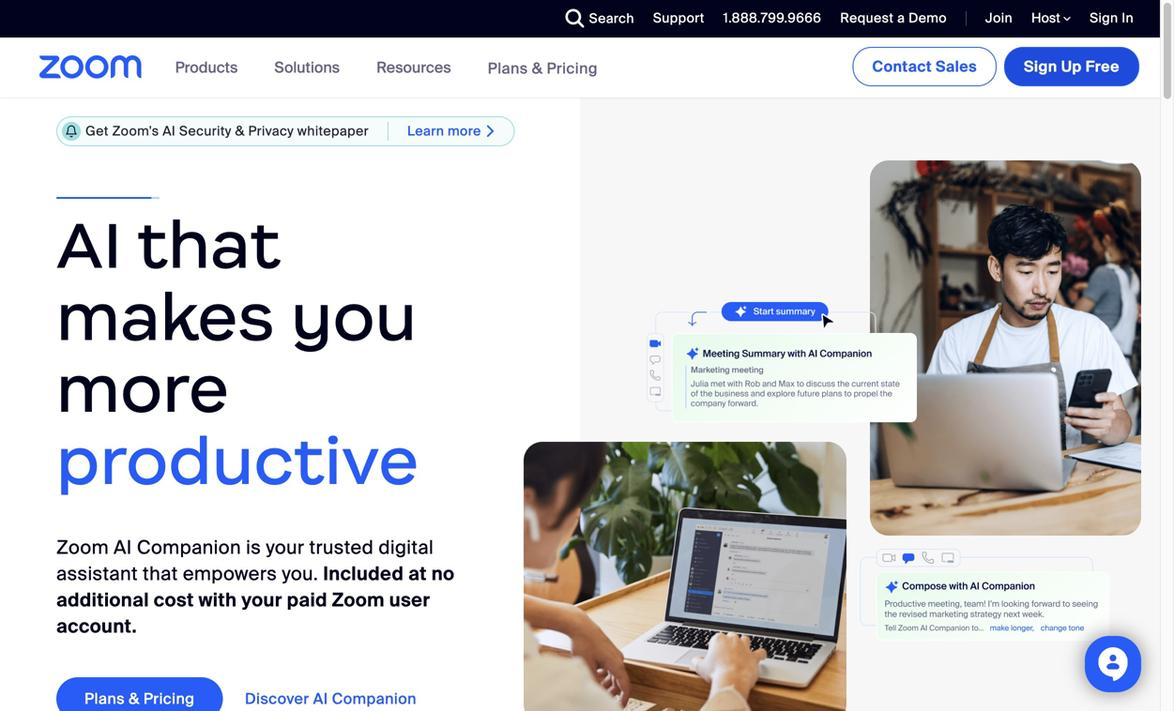 Task type: locate. For each thing, give the bounding box(es) containing it.
your inside included at no additional cost with your paid zoom user account.
[[241, 589, 282, 613]]

1 vertical spatial your
[[241, 589, 282, 613]]

1 vertical spatial companion
[[332, 690, 417, 709]]

ai
[[163, 123, 176, 140], [56, 204, 122, 286], [114, 536, 132, 560], [313, 690, 328, 709]]

sales
[[936, 57, 977, 77]]

1 horizontal spatial plans
[[488, 58, 528, 78]]

companion inside zoom ai companion is your trusted digital assistant that empowers you.
[[137, 536, 241, 560]]

1 vertical spatial pricing
[[143, 690, 195, 709]]

0 horizontal spatial companion
[[137, 536, 241, 560]]

1 vertical spatial zoom
[[332, 589, 385, 613]]

more
[[448, 123, 481, 140], [56, 348, 229, 430]]

0 vertical spatial plans
[[488, 58, 528, 78]]

product information navigation
[[161, 38, 612, 99]]

1 horizontal spatial pricing
[[547, 58, 598, 78]]

1 horizontal spatial zoom
[[332, 589, 385, 613]]

sign inside 'sign up free' 'button'
[[1024, 57, 1058, 77]]

sign up free
[[1024, 57, 1120, 77]]

0 vertical spatial &
[[532, 58, 543, 78]]

1 vertical spatial that
[[143, 562, 178, 586]]

1 horizontal spatial companion
[[332, 690, 417, 709]]

sign
[[1090, 9, 1119, 27], [1024, 57, 1058, 77]]

companion inside discover ai companion link
[[332, 690, 417, 709]]

empowers
[[183, 562, 277, 586]]

host
[[1032, 9, 1064, 27]]

sign in link
[[1076, 0, 1143, 38], [1090, 9, 1134, 27]]

1 horizontal spatial &
[[235, 123, 245, 140]]

plans up right image
[[488, 58, 528, 78]]

contact sales
[[872, 57, 977, 77]]

0 vertical spatial that
[[137, 204, 281, 286]]

more inside ai that makes you more
[[56, 348, 229, 430]]

1 horizontal spatial plans & pricing
[[488, 58, 598, 78]]

0 vertical spatial zoom
[[56, 536, 109, 560]]

join link up meetings navigation
[[986, 9, 1013, 27]]

sign in
[[1090, 9, 1134, 27]]

&
[[532, 58, 543, 78], [235, 123, 245, 140], [129, 690, 140, 709]]

get
[[85, 123, 109, 140]]

sign left up
[[1024, 57, 1058, 77]]

ai that makes you more
[[56, 204, 417, 430]]

companion
[[137, 536, 241, 560], [332, 690, 417, 709]]

meetings navigation
[[849, 38, 1143, 90]]

solutions
[[274, 58, 340, 77]]

0 vertical spatial pricing
[[547, 58, 598, 78]]

0 horizontal spatial sign
[[1024, 57, 1058, 77]]

1 vertical spatial &
[[235, 123, 245, 140]]

discover ai companion link
[[245, 678, 445, 712]]

support link
[[639, 0, 709, 38], [653, 9, 705, 27]]

0 horizontal spatial zoom
[[56, 536, 109, 560]]

& inside product information navigation
[[532, 58, 543, 78]]

zoom inside included at no additional cost with your paid zoom user account.
[[332, 589, 385, 613]]

that
[[137, 204, 281, 286], [143, 562, 178, 586]]

request
[[840, 9, 894, 27]]

your up 'you.'
[[266, 536, 305, 560]]

1 vertical spatial zoom interface icon image
[[860, 548, 1110, 642]]

1 vertical spatial sign
[[1024, 57, 1058, 77]]

plans & pricing down the account.
[[84, 690, 195, 709]]

0 horizontal spatial &
[[129, 690, 140, 709]]

request a demo link
[[826, 0, 952, 38], [840, 9, 947, 27]]

1 horizontal spatial sign
[[1090, 9, 1119, 27]]

1 vertical spatial more
[[56, 348, 229, 430]]

products
[[175, 58, 238, 77]]

1 horizontal spatial more
[[448, 123, 481, 140]]

join link
[[972, 0, 1018, 38], [986, 9, 1013, 27]]

plans & pricing link
[[488, 58, 598, 78], [488, 58, 598, 78], [56, 678, 223, 712]]

0 horizontal spatial more
[[56, 348, 229, 430]]

0 vertical spatial your
[[266, 536, 305, 560]]

zoom ai companion is your trusted digital assistant that empowers you.
[[56, 536, 434, 586]]

right image
[[481, 124, 500, 139]]

pricing
[[547, 58, 598, 78], [143, 690, 195, 709]]

2 vertical spatial &
[[129, 690, 140, 709]]

banner
[[17, 38, 1143, 99]]

support
[[653, 9, 705, 27]]

request a demo
[[840, 9, 947, 27]]

companion for discover
[[332, 690, 417, 709]]

zoom interface icon image
[[594, 302, 917, 433], [860, 548, 1110, 642]]

0 horizontal spatial plans & pricing
[[84, 690, 195, 709]]

your
[[266, 536, 305, 560], [241, 589, 282, 613]]

at
[[408, 562, 427, 586]]

search button
[[552, 0, 639, 38]]

ai inside zoom ai companion is your trusted digital assistant that empowers you.
[[114, 536, 132, 560]]

0 horizontal spatial plans
[[84, 690, 125, 709]]

0 vertical spatial companion
[[137, 536, 241, 560]]

2 horizontal spatial &
[[532, 58, 543, 78]]

plans & pricing down search button at the top
[[488, 58, 598, 78]]

included
[[323, 562, 404, 586]]

plans & pricing inside product information navigation
[[488, 58, 598, 78]]

plans
[[488, 58, 528, 78], [84, 690, 125, 709]]

zoom
[[56, 536, 109, 560], [332, 589, 385, 613]]

1.888.799.9666 button
[[709, 0, 826, 38], [723, 9, 822, 27]]

0 horizontal spatial pricing
[[143, 690, 195, 709]]

0 vertical spatial plans & pricing
[[488, 58, 598, 78]]

1 vertical spatial plans
[[84, 690, 125, 709]]

resources
[[377, 58, 451, 77]]

zoom up assistant
[[56, 536, 109, 560]]

plans & pricing
[[488, 58, 598, 78], [84, 690, 195, 709]]

plans down the account.
[[84, 690, 125, 709]]

products button
[[175, 38, 246, 98]]

assistant
[[56, 562, 138, 586]]

0 vertical spatial sign
[[1090, 9, 1119, 27]]

account.
[[56, 615, 137, 639]]

discover
[[245, 690, 309, 709]]

your inside zoom ai companion is your trusted digital assistant that empowers you.
[[266, 536, 305, 560]]

included at no additional cost with your paid zoom user account.
[[56, 562, 455, 639]]

your down the empowers
[[241, 589, 282, 613]]

demo
[[909, 9, 947, 27]]

zoom down included
[[332, 589, 385, 613]]

sign left "in"
[[1090, 9, 1119, 27]]

join
[[986, 9, 1013, 27]]



Task type: vqa. For each thing, say whether or not it's contained in the screenshot.
the bottom more
yes



Task type: describe. For each thing, give the bounding box(es) containing it.
that inside zoom ai companion is your trusted digital assistant that empowers you.
[[143, 562, 178, 586]]

cost
[[154, 589, 194, 613]]

zoom inside zoom ai companion is your trusted digital assistant that empowers you.
[[56, 536, 109, 560]]

0 vertical spatial zoom interface icon image
[[594, 302, 917, 433]]

that inside ai that makes you more
[[137, 204, 281, 286]]

ai inside ai that makes you more
[[56, 204, 122, 286]]

makes
[[56, 276, 275, 358]]

trusted
[[309, 536, 374, 560]]

resources button
[[377, 38, 460, 98]]

user
[[389, 589, 430, 613]]

1 vertical spatial plans & pricing
[[84, 690, 195, 709]]

additional
[[56, 589, 149, 613]]

join link left host
[[972, 0, 1018, 38]]

search
[[589, 10, 635, 27]]

is
[[246, 536, 261, 560]]

pricing inside product information navigation
[[547, 58, 598, 78]]

with
[[199, 589, 237, 613]]

sign for sign up free
[[1024, 57, 1058, 77]]

contact sales link
[[853, 47, 997, 86]]

security
[[179, 123, 232, 140]]

privacy
[[248, 123, 294, 140]]

whitepaper
[[297, 123, 369, 140]]

digital
[[379, 536, 434, 560]]

free
[[1086, 57, 1120, 77]]

sign for sign in
[[1090, 9, 1119, 27]]

in
[[1122, 9, 1134, 27]]

learn
[[407, 123, 444, 140]]

up
[[1061, 57, 1082, 77]]

you.
[[282, 562, 318, 586]]

you
[[291, 276, 417, 358]]

contact
[[872, 57, 932, 77]]

zoom's
[[112, 123, 159, 140]]

zoom logo image
[[39, 55, 142, 79]]

discover ai companion
[[245, 690, 417, 709]]

banner containing contact sales
[[17, 38, 1143, 99]]

productive
[[56, 420, 419, 502]]

no
[[432, 562, 455, 586]]

0 vertical spatial more
[[448, 123, 481, 140]]

sign up free button
[[1004, 47, 1140, 86]]

plans inside product information navigation
[[488, 58, 528, 78]]

companion for zoom
[[137, 536, 241, 560]]

a
[[898, 9, 905, 27]]

get zoom's ai security & privacy whitepaper
[[85, 123, 369, 140]]

learn more
[[407, 123, 481, 140]]

solutions button
[[274, 38, 348, 98]]

host button
[[1032, 9, 1071, 27]]

1.888.799.9666
[[723, 9, 822, 27]]

paid
[[287, 589, 327, 613]]



